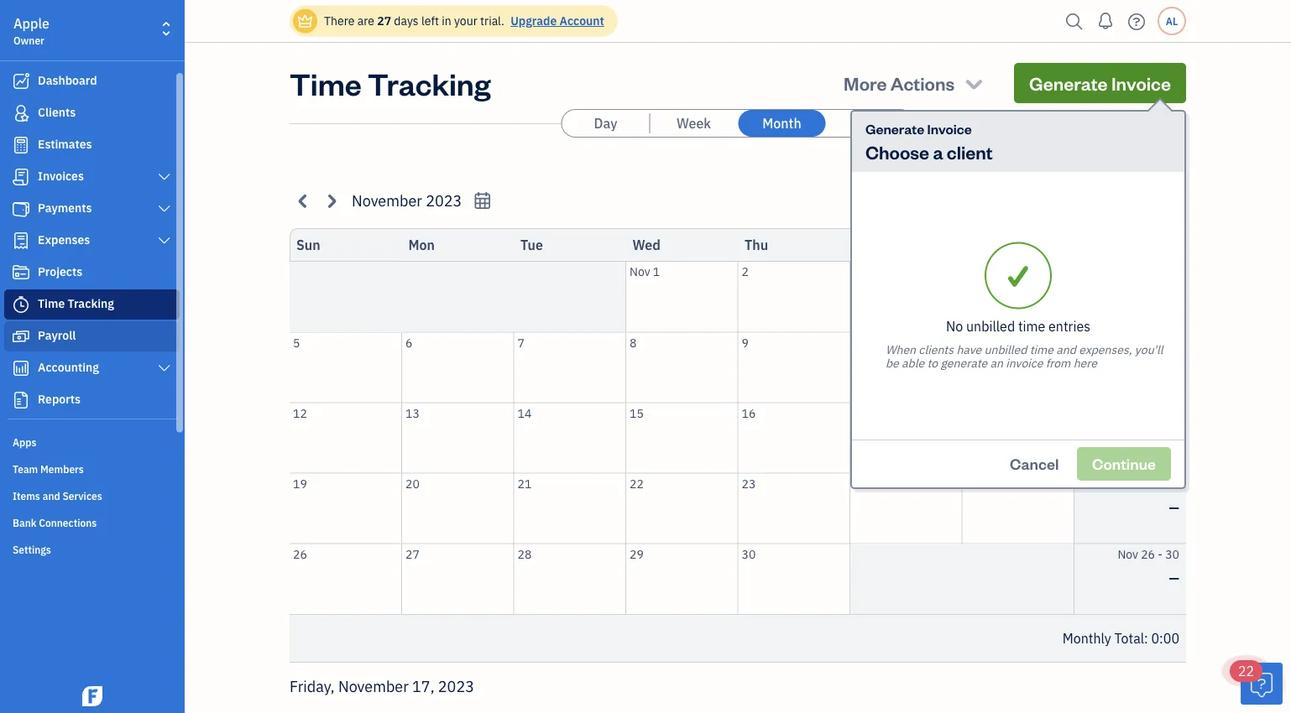 Task type: vqa. For each thing, say whether or not it's contained in the screenshot.
7
yes



Task type: describe. For each thing, give the bounding box(es) containing it.
nov 1
[[630, 264, 660, 280]]

invoice for generate invoice
[[1111, 71, 1171, 95]]

mon
[[408, 236, 435, 254]]

choose
[[866, 140, 929, 164]]

6 button
[[402, 333, 513, 403]]

27 inside button
[[405, 547, 420, 562]]

6
[[405, 335, 413, 351]]

22 button
[[626, 474, 738, 544]]

week link
[[650, 110, 738, 137]]

5 inside button
[[293, 335, 300, 351]]

search image
[[1061, 9, 1088, 34]]

30 inside 'button'
[[742, 547, 756, 562]]

logged
[[1011, 161, 1049, 176]]

2 button
[[738, 262, 850, 332]]

settings link
[[4, 536, 180, 562]]

services
[[63, 489, 102, 503]]

wed
[[633, 236, 661, 254]]

8 button
[[626, 333, 738, 403]]

19 inside nov 19 - 25 —
[[1141, 476, 1155, 492]]

0:00
[[1151, 630, 1180, 648]]

actions
[[891, 71, 955, 95]]

nov for 30
[[1118, 547, 1138, 562]]

and inside main element
[[43, 489, 60, 503]]

30 inside the nov 26 - 30 —
[[1165, 547, 1180, 562]]

invoice
[[1006, 355, 1043, 371]]

expense image
[[11, 233, 31, 249]]

month link
[[738, 110, 826, 137]]

nov 26 - 30 —
[[1118, 547, 1180, 587]]

5 button
[[290, 333, 401, 403]]

previous month image
[[294, 191, 313, 211]]

24
[[854, 476, 868, 492]]

more
[[844, 71, 887, 95]]

no
[[946, 317, 963, 335]]

total
[[1114, 630, 1144, 648]]

client image
[[11, 105, 31, 122]]

1 vertical spatial november
[[338, 677, 409, 696]]

al button
[[1158, 7, 1186, 35]]

nov inside button
[[630, 264, 650, 280]]

payments
[[38, 200, 92, 216]]

estimate image
[[11, 137, 31, 154]]

tue
[[521, 236, 543, 254]]

main element
[[0, 0, 227, 714]]

more actions
[[844, 71, 955, 95]]

29
[[630, 547, 644, 562]]

project image
[[11, 264, 31, 281]]

you'll
[[1135, 342, 1163, 357]]

projects link
[[4, 258, 180, 288]]

entries
[[1049, 317, 1091, 335]]

monthly total : 0:00
[[1063, 630, 1180, 648]]

30 button
[[738, 544, 850, 615]]

1
[[653, 264, 660, 280]]

17 button
[[850, 403, 962, 473]]

invoice for generate invoice choose a client
[[927, 119, 972, 137]]

22 inside dropdown button
[[1238, 663, 1254, 680]]

when
[[886, 342, 916, 357]]

4
[[1172, 264, 1180, 280]]

24 button
[[850, 474, 962, 544]]

time tracking link
[[4, 290, 180, 320]]

owner
[[13, 34, 44, 47]]

report image
[[11, 392, 31, 409]]

1 vertical spatial 2023
[[438, 677, 474, 696]]

members
[[40, 463, 84, 476]]

week
[[677, 115, 711, 132]]

cancel
[[1010, 454, 1059, 474]]

there
[[324, 13, 355, 29]]

5 inside nov 5 - —
[[1148, 335, 1155, 351]]

7
[[518, 335, 525, 351]]

12 button
[[290, 403, 401, 473]]

nov for —
[[1125, 335, 1145, 351]]

chevron large down image for payments
[[157, 202, 172, 216]]

15 button
[[626, 403, 738, 473]]

0 vertical spatial time
[[1018, 317, 1045, 335]]

and inside no unbilled time entries when clients have unbilled time and expenses, you'll be able to generate an invoice from here
[[1056, 342, 1076, 357]]

payroll link
[[4, 322, 180, 352]]

1 vertical spatial unbilled
[[984, 342, 1027, 357]]

12
[[293, 405, 307, 421]]

thu
[[745, 236, 768, 254]]

november 2023
[[352, 191, 462, 211]]

16 button
[[738, 403, 850, 473]]

upgrade
[[511, 13, 557, 29]]

1 horizontal spatial tracking
[[368, 63, 491, 103]]

in
[[442, 13, 451, 29]]

day
[[594, 115, 617, 132]]

18
[[1165, 405, 1180, 421]]

8
[[630, 335, 637, 351]]

- for —
[[1158, 335, 1163, 351]]

25 button
[[963, 474, 1074, 544]]

items and services link
[[4, 483, 180, 508]]

expenses
[[38, 232, 90, 248]]

— inside nov 5 - —
[[1169, 358, 1180, 375]]

generate invoice choose a client
[[866, 119, 993, 164]]

payment image
[[11, 201, 31, 217]]

here
[[1073, 355, 1097, 371]]

days
[[394, 13, 419, 29]]

next month image
[[322, 191, 341, 211]]

28
[[518, 547, 532, 562]]



Task type: locate. For each thing, give the bounding box(es) containing it.
2 5 from the left
[[1148, 335, 1155, 351]]

26
[[293, 547, 307, 562], [1141, 547, 1155, 562]]

0 horizontal spatial time
[[38, 296, 65, 311]]

2023 right 17,
[[438, 677, 474, 696]]

3 button
[[850, 262, 962, 332]]

16
[[742, 405, 756, 421]]

— up the nov 26 - 30 —
[[1169, 499, 1180, 516]]

2 25 from the left
[[1165, 476, 1180, 492]]

no unbilled time entries when clients have unbilled time and expenses, you'll be able to generate an invoice from here
[[886, 317, 1163, 371]]

20 button
[[402, 474, 513, 544]]

— down 18
[[1169, 428, 1180, 446]]

19 up the nov 26 - 30 —
[[1141, 476, 1155, 492]]

left
[[421, 13, 439, 29]]

1 horizontal spatial 30
[[1165, 547, 1180, 562]]

generate for generate invoice
[[1029, 71, 1108, 95]]

items and services
[[13, 489, 102, 503]]

friday, november 17, 2023
[[290, 677, 474, 696]]

26 down 19 button at the left of the page
[[293, 547, 307, 562]]

apps
[[13, 436, 36, 449]]

0 vertical spatial -
[[1158, 335, 1163, 351]]

0 horizontal spatial time tracking
[[38, 296, 114, 311]]

chevron large down image for expenses
[[157, 234, 172, 248]]

30 down 23 button
[[742, 547, 756, 562]]

expenses,
[[1079, 342, 1132, 357]]

generate down 'search' image
[[1029, 71, 1108, 95]]

account
[[560, 13, 604, 29]]

chevron large down image down payroll link at the top of page
[[157, 362, 172, 375]]

accounting
[[38, 360, 99, 375]]

1 horizontal spatial and
[[1056, 342, 1076, 357]]

3
[[854, 264, 861, 280]]

2 19 from the left
[[1141, 476, 1155, 492]]

tracking
[[368, 63, 491, 103], [68, 296, 114, 311]]

1 — from the top
[[1169, 358, 1180, 375]]

25 left 'cancel' button
[[966, 476, 980, 492]]

0 horizontal spatial 22
[[630, 476, 644, 492]]

23
[[742, 476, 756, 492]]

1 horizontal spatial 5
[[1148, 335, 1155, 351]]

5
[[293, 335, 300, 351], [1148, 335, 1155, 351]]

21
[[518, 476, 532, 492]]

notifications image
[[1092, 4, 1119, 38]]

and down entries
[[1056, 342, 1076, 357]]

nov inside nov 19 - 25 —
[[1118, 476, 1138, 492]]

generate for generate invoice choose a client
[[866, 119, 924, 137]]

hours logged by
[[976, 161, 1065, 176]]

timer image
[[11, 296, 31, 313]]

30
[[742, 547, 756, 562], [1165, 547, 1180, 562]]

to
[[927, 355, 938, 371]]

items
[[13, 489, 40, 503]]

chevron large down image
[[157, 170, 172, 184], [157, 234, 172, 248]]

apple owner
[[13, 15, 50, 47]]

0 horizontal spatial tracking
[[68, 296, 114, 311]]

payroll
[[38, 328, 76, 343]]

10 button
[[850, 333, 962, 403]]

2023
[[426, 191, 462, 211], [438, 677, 474, 696]]

23 button
[[738, 474, 850, 544]]

1 26 from the left
[[293, 547, 307, 562]]

1 30 from the left
[[742, 547, 756, 562]]

time right timer icon
[[38, 296, 65, 311]]

time up the invoice at the right of the page
[[1018, 317, 1045, 335]]

26 inside 26 button
[[293, 547, 307, 562]]

0 horizontal spatial 26
[[293, 547, 307, 562]]

generate invoice button
[[1014, 63, 1186, 103]]

- right expenses,
[[1158, 335, 1163, 351]]

nov 1 button
[[626, 262, 738, 332]]

0 vertical spatial 2023
[[426, 191, 462, 211]]

unbilled
[[966, 317, 1015, 335], [984, 342, 1027, 357]]

0 horizontal spatial 19
[[293, 476, 307, 492]]

1 chevron large down image from the top
[[157, 202, 172, 216]]

1 19 from the left
[[293, 476, 307, 492]]

time tracking down days
[[290, 63, 491, 103]]

dashboard
[[38, 73, 97, 88]]

:
[[1144, 630, 1148, 648]]

1 horizontal spatial invoice
[[1111, 71, 1171, 95]]

27 down 20 button
[[405, 547, 420, 562]]

invoice inside button
[[1111, 71, 1171, 95]]

27 right are at the top
[[377, 13, 391, 29]]

1 vertical spatial 22
[[1238, 663, 1254, 680]]

0 vertical spatial chevron large down image
[[157, 170, 172, 184]]

2
[[742, 264, 749, 280]]

— up 0:00
[[1169, 569, 1180, 587]]

1 horizontal spatial 25
[[1165, 476, 1180, 492]]

apps link
[[4, 429, 180, 454]]

invoice inside generate invoice choose a client
[[927, 119, 972, 137]]

— inside nov 19 - 25 —
[[1169, 499, 1180, 516]]

7 button
[[514, 333, 625, 403]]

— inside the 18 —
[[1169, 428, 1180, 446]]

17,
[[412, 677, 435, 696]]

time down there
[[290, 63, 362, 103]]

0 horizontal spatial generate
[[866, 119, 924, 137]]

chevron large down image for accounting
[[157, 362, 172, 375]]

1 vertical spatial invoice
[[927, 119, 972, 137]]

sat
[[969, 236, 990, 254]]

1 vertical spatial time
[[1030, 342, 1054, 357]]

0 vertical spatial chevron large down image
[[157, 202, 172, 216]]

chevron large down image down invoices "link"
[[157, 202, 172, 216]]

accounting link
[[4, 353, 180, 384]]

25 down the 18 —
[[1165, 476, 1180, 492]]

1 horizontal spatial generate
[[1029, 71, 1108, 95]]

generate inside generate invoice choose a client
[[866, 119, 924, 137]]

freshbooks image
[[79, 687, 106, 707]]

26 down nov 19 - 25 —
[[1141, 547, 1155, 562]]

21 button
[[514, 474, 625, 544]]

reports link
[[4, 385, 180, 416]]

time down entries
[[1030, 342, 1054, 357]]

0 vertical spatial and
[[1056, 342, 1076, 357]]

2 vertical spatial -
[[1158, 547, 1163, 562]]

day link
[[562, 110, 649, 137]]

1 vertical spatial time
[[38, 296, 65, 311]]

and right items
[[43, 489, 60, 503]]

nov
[[630, 264, 650, 280], [1125, 335, 1145, 351], [1118, 476, 1138, 492], [1118, 547, 1138, 562]]

0 vertical spatial november
[[352, 191, 422, 211]]

1 vertical spatial tracking
[[68, 296, 114, 311]]

your
[[454, 13, 478, 29]]

chevrondown image
[[962, 71, 986, 95]]

generate
[[941, 355, 987, 371]]

dashboard image
[[11, 73, 31, 90]]

1 vertical spatial chevron large down image
[[157, 234, 172, 248]]

19 down 12 button
[[293, 476, 307, 492]]

27
[[377, 13, 391, 29], [405, 547, 420, 562]]

25
[[966, 476, 980, 492], [1165, 476, 1180, 492]]

chevron large down image for invoices
[[157, 170, 172, 184]]

a
[[933, 140, 943, 164]]

nov inside nov 5 - —
[[1125, 335, 1145, 351]]

generate up choose at the right of page
[[866, 119, 924, 137]]

estimates link
[[4, 130, 180, 160]]

1 horizontal spatial 19
[[1141, 476, 1155, 492]]

time tracking down the projects link
[[38, 296, 114, 311]]

choose a date image
[[473, 191, 492, 210]]

reports
[[38, 392, 81, 407]]

nov 19 - 25 —
[[1118, 476, 1180, 516]]

18 —
[[1165, 405, 1180, 446]]

nov inside the nov 26 - 30 —
[[1118, 547, 1138, 562]]

from
[[1046, 355, 1071, 371]]

1 horizontal spatial time
[[290, 63, 362, 103]]

payments link
[[4, 194, 180, 224]]

chevron large down image up the projects link
[[157, 234, 172, 248]]

5 up 12
[[293, 335, 300, 351]]

0 vertical spatial time tracking
[[290, 63, 491, 103]]

1 - from the top
[[1158, 335, 1163, 351]]

1 horizontal spatial 27
[[405, 547, 420, 562]]

time tracking inside main element
[[38, 296, 114, 311]]

tracking inside time tracking link
[[68, 296, 114, 311]]

an
[[990, 355, 1003, 371]]

9 button
[[738, 333, 850, 403]]

2 26 from the left
[[1141, 547, 1155, 562]]

invoices
[[38, 168, 84, 184]]

1 vertical spatial -
[[1158, 476, 1163, 492]]

1 vertical spatial chevron large down image
[[157, 362, 172, 375]]

1 vertical spatial and
[[43, 489, 60, 503]]

25 inside button
[[966, 476, 980, 492]]

november left 17,
[[338, 677, 409, 696]]

go to help image
[[1123, 9, 1150, 34]]

3 - from the top
[[1158, 547, 1163, 562]]

invoice image
[[11, 169, 31, 186]]

0 horizontal spatial invoice
[[927, 119, 972, 137]]

5 right expenses,
[[1148, 335, 1155, 351]]

30 down nov 19 - 25 —
[[1165, 547, 1180, 562]]

invoice up a
[[927, 119, 972, 137]]

projects
[[38, 264, 82, 280]]

2 chevron large down image from the top
[[157, 234, 172, 248]]

generate inside button
[[1029, 71, 1108, 95]]

0 horizontal spatial 30
[[742, 547, 756, 562]]

able
[[902, 355, 924, 371]]

have
[[957, 342, 982, 357]]

sun
[[296, 236, 320, 254]]

4 — from the top
[[1169, 569, 1180, 587]]

1 horizontal spatial 22
[[1238, 663, 1254, 680]]

crown image
[[296, 12, 314, 30]]

- for 30
[[1158, 547, 1163, 562]]

0 vertical spatial 27
[[377, 13, 391, 29]]

— inside the nov 26 - 30 —
[[1169, 569, 1180, 587]]

1 5 from the left
[[293, 335, 300, 351]]

10
[[854, 335, 868, 351]]

invoice down go to help icon
[[1111, 71, 1171, 95]]

26 button
[[290, 544, 401, 615]]

0 horizontal spatial 25
[[966, 476, 980, 492]]

14 button
[[514, 403, 625, 473]]

2 30 from the left
[[1165, 547, 1180, 562]]

money image
[[11, 328, 31, 345]]

tracking down left
[[368, 63, 491, 103]]

team
[[13, 463, 38, 476]]

chevron large down image inside expenses link
[[157, 234, 172, 248]]

2 — from the top
[[1169, 428, 1180, 446]]

november
[[352, 191, 422, 211], [338, 677, 409, 696]]

0 horizontal spatial and
[[43, 489, 60, 503]]

0 horizontal spatial 27
[[377, 13, 391, 29]]

generate invoice
[[1029, 71, 1171, 95]]

2023 left choose a date icon
[[426, 191, 462, 211]]

are
[[357, 13, 374, 29]]

- up the nov 26 - 30 —
[[1158, 476, 1163, 492]]

-
[[1158, 335, 1163, 351], [1158, 476, 1163, 492], [1158, 547, 1163, 562]]

chevron large down image up the payments link
[[157, 170, 172, 184]]

bank
[[13, 516, 36, 530]]

resource center badge image
[[1241, 663, 1283, 705]]

0 horizontal spatial 5
[[293, 335, 300, 351]]

unbilled up have
[[966, 317, 1015, 335]]

0 vertical spatial invoice
[[1111, 71, 1171, 95]]

be
[[886, 355, 899, 371]]

- inside nov 5 - —
[[1158, 335, 1163, 351]]

1 chevron large down image from the top
[[157, 170, 172, 184]]

0 vertical spatial generate
[[1029, 71, 1108, 95]]

1 25 from the left
[[966, 476, 980, 492]]

november right next month image
[[352, 191, 422, 211]]

0 vertical spatial time
[[290, 63, 362, 103]]

9
[[742, 335, 749, 351]]

0 vertical spatial tracking
[[368, 63, 491, 103]]

13
[[405, 405, 420, 421]]

- inside nov 19 - 25 —
[[1158, 476, 1163, 492]]

al
[[1166, 14, 1178, 28]]

month
[[763, 115, 802, 132]]

time inside main element
[[38, 296, 65, 311]]

19 inside 19 button
[[293, 476, 307, 492]]

- inside the nov 26 - 30 —
[[1158, 547, 1163, 562]]

- for 25
[[1158, 476, 1163, 492]]

chart image
[[11, 360, 31, 377]]

26 inside the nov 26 - 30 —
[[1141, 547, 1155, 562]]

- down nov 19 - 25 —
[[1158, 547, 1163, 562]]

1 horizontal spatial time tracking
[[290, 63, 491, 103]]

monthly
[[1063, 630, 1111, 648]]

upgrade account link
[[507, 13, 604, 29]]

1 horizontal spatial 26
[[1141, 547, 1155, 562]]

1 vertical spatial generate
[[866, 119, 924, 137]]

3 — from the top
[[1169, 499, 1180, 516]]

expenses link
[[4, 226, 180, 256]]

13 button
[[402, 403, 513, 473]]

apple
[[13, 15, 50, 32]]

1 vertical spatial time tracking
[[38, 296, 114, 311]]

chevron large down image
[[157, 202, 172, 216], [157, 362, 172, 375]]

clients link
[[4, 98, 180, 128]]

time tracking
[[290, 63, 491, 103], [38, 296, 114, 311]]

nov for 25
[[1118, 476, 1138, 492]]

— up 18
[[1169, 358, 1180, 375]]

1 vertical spatial 27
[[405, 547, 420, 562]]

tracking down the projects link
[[68, 296, 114, 311]]

2 chevron large down image from the top
[[157, 362, 172, 375]]

2 - from the top
[[1158, 476, 1163, 492]]

chevron large down image inside the payments link
[[157, 202, 172, 216]]

25 inside nov 19 - 25 —
[[1165, 476, 1180, 492]]

fri
[[857, 236, 873, 254]]

clients
[[919, 342, 954, 357]]

0 vertical spatial unbilled
[[966, 317, 1015, 335]]

22 inside button
[[630, 476, 644, 492]]

unbilled right 11 at the right top
[[984, 342, 1027, 357]]

0 vertical spatial 22
[[630, 476, 644, 492]]



